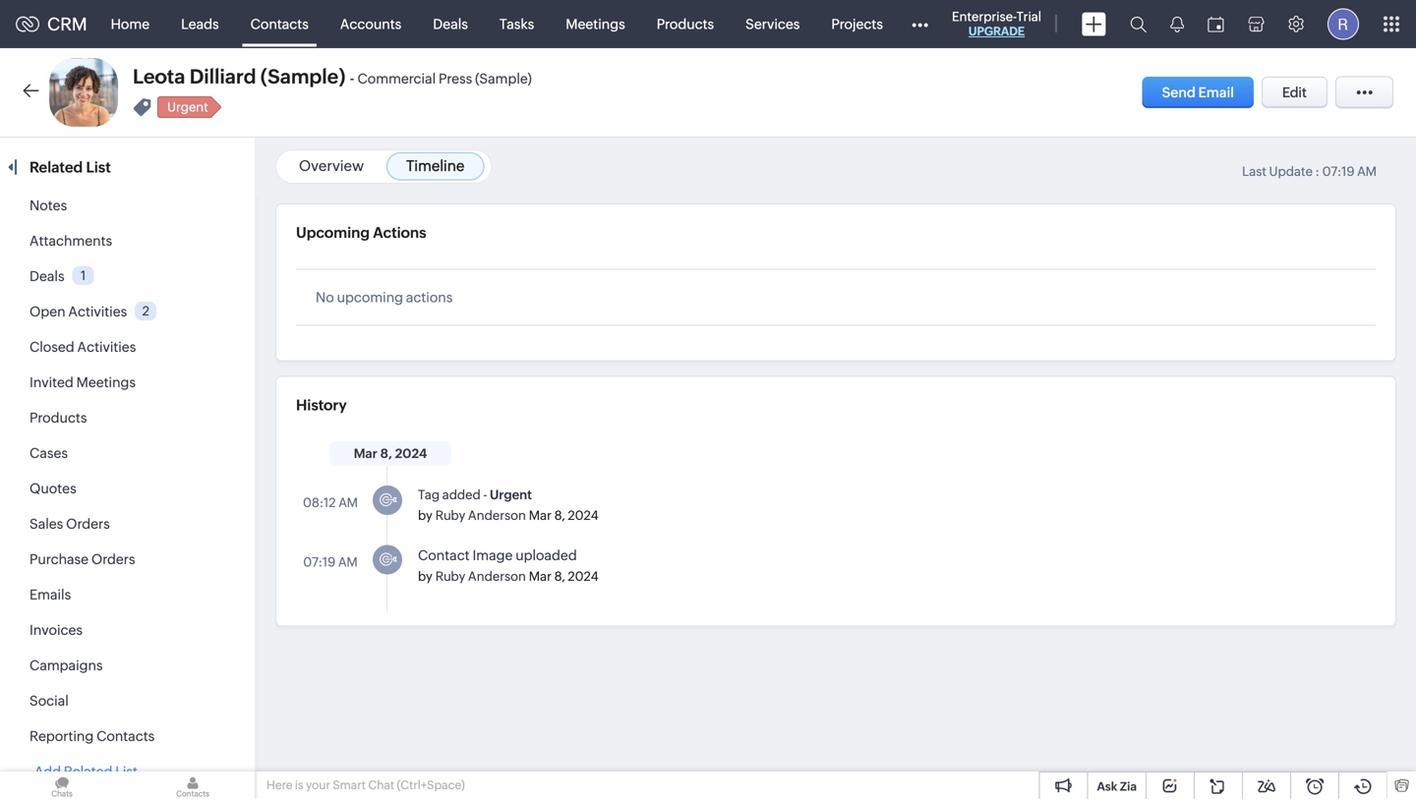 Task type: describe. For each thing, give the bounding box(es) containing it.
1 horizontal spatial 07:19
[[1322, 164, 1355, 179]]

meetings inside 'link'
[[566, 16, 625, 32]]

mar 8, 2024
[[354, 447, 427, 461]]

last update : 07:19 am
[[1242, 164, 1377, 179]]

leads link
[[165, 0, 235, 48]]

zia
[[1120, 780, 1137, 794]]

campaigns
[[30, 658, 103, 674]]

(ctrl+space)
[[397, 779, 465, 792]]

closed activities link
[[30, 339, 136, 355]]

update
[[1269, 164, 1313, 179]]

- inside 'tag added - urgent by ruby anderson mar 8, 2024'
[[483, 488, 487, 503]]

chat
[[368, 779, 395, 792]]

ruby inside contact image uploaded by ruby anderson mar 8, 2024
[[435, 569, 465, 584]]

activities for closed activities
[[77, 339, 136, 355]]

smart
[[333, 779, 366, 792]]

purchase orders
[[30, 552, 135, 568]]

contacts inside contacts link
[[250, 16, 309, 32]]

sales
[[30, 516, 63, 532]]

invited meetings link
[[30, 375, 136, 390]]

is
[[295, 779, 304, 792]]

edit
[[1282, 85, 1307, 100]]

07:19 am
[[303, 555, 358, 570]]

send email
[[1162, 85, 1234, 100]]

upcoming
[[296, 224, 370, 241]]

added
[[442, 488, 481, 503]]

tag
[[418, 488, 440, 503]]

purchase
[[30, 552, 89, 568]]

mar inside 'tag added - urgent by ruby anderson mar 8, 2024'
[[529, 508, 552, 523]]

sales orders link
[[30, 516, 110, 532]]

quotes link
[[30, 481, 76, 497]]

0 horizontal spatial 07:19
[[303, 555, 336, 570]]

overview
[[299, 157, 364, 175]]

orders for purchase orders
[[91, 552, 135, 568]]

:
[[1316, 164, 1320, 179]]

upcoming
[[337, 290, 403, 305]]

send
[[1162, 85, 1196, 100]]

1 vertical spatial deals link
[[30, 269, 65, 284]]

projects
[[831, 16, 883, 32]]

ask
[[1097, 780, 1118, 794]]

calendar image
[[1208, 16, 1225, 32]]

emails
[[30, 587, 71, 603]]

contacts image
[[131, 772, 255, 800]]

reporting contacts link
[[30, 729, 155, 745]]

sales orders
[[30, 516, 110, 532]]

leota
[[133, 65, 185, 88]]

invoices
[[30, 623, 83, 638]]

add related list
[[34, 764, 138, 780]]

edit button
[[1262, 77, 1328, 108]]

emails link
[[30, 587, 71, 603]]

tasks link
[[484, 0, 550, 48]]

social link
[[30, 693, 69, 709]]

signals image
[[1170, 16, 1184, 32]]

commercial press (sample) link
[[357, 70, 532, 87]]

closed activities
[[30, 339, 136, 355]]

profile element
[[1316, 0, 1371, 48]]

create menu element
[[1070, 0, 1118, 48]]

1 horizontal spatial deals link
[[417, 0, 484, 48]]

activities for open activities
[[68, 304, 127, 320]]

projects link
[[816, 0, 899, 48]]

accounts link
[[324, 0, 417, 48]]

reporting
[[30, 729, 94, 745]]

1
[[81, 268, 86, 283]]

purchase orders link
[[30, 552, 135, 568]]

08:12 am
[[303, 496, 358, 510]]

(sample) inside leota dilliard (sample) - commercial press (sample)
[[475, 71, 532, 87]]

send email button
[[1142, 77, 1254, 108]]

invoices link
[[30, 623, 83, 638]]

logo image
[[16, 16, 39, 32]]

press
[[439, 71, 472, 87]]

crm link
[[16, 14, 87, 34]]

search image
[[1130, 16, 1147, 32]]

here is your smart chat (ctrl+space)
[[267, 779, 465, 792]]

leota dilliard (sample) - commercial press (sample)
[[133, 65, 532, 88]]

home
[[111, 16, 150, 32]]

signals element
[[1159, 0, 1196, 48]]

overview link
[[299, 157, 364, 175]]

0 vertical spatial 8,
[[380, 447, 392, 461]]

create menu image
[[1082, 12, 1106, 36]]

search element
[[1118, 0, 1159, 48]]

no upcoming actions
[[316, 290, 453, 305]]

upgrade
[[969, 25, 1025, 38]]

open activities
[[30, 304, 127, 320]]

invited
[[30, 375, 74, 390]]

history
[[296, 397, 347, 414]]

campaigns link
[[30, 658, 103, 674]]

no
[[316, 290, 334, 305]]

1 vertical spatial related
[[64, 764, 113, 780]]

urgent inside 'tag added - urgent by ruby anderson mar 8, 2024'
[[490, 488, 532, 503]]

0 vertical spatial deals
[[433, 16, 468, 32]]

anderson inside 'tag added - urgent by ruby anderson mar 8, 2024'
[[468, 508, 526, 523]]

home link
[[95, 0, 165, 48]]

enterprise-trial upgrade
[[952, 9, 1042, 38]]

commercial
[[357, 71, 436, 87]]

0 horizontal spatial (sample)
[[261, 65, 346, 88]]

related list
[[30, 159, 114, 176]]

services link
[[730, 0, 816, 48]]

notes
[[30, 198, 67, 213]]

anderson inside contact image uploaded by ruby anderson mar 8, 2024
[[468, 569, 526, 584]]

1 horizontal spatial list
[[115, 764, 138, 780]]



Task type: locate. For each thing, give the bounding box(es) containing it.
2 vertical spatial mar
[[529, 569, 552, 584]]

1 horizontal spatial (sample)
[[475, 71, 532, 87]]

0 vertical spatial related
[[30, 159, 83, 176]]

1 vertical spatial list
[[115, 764, 138, 780]]

0 horizontal spatial deals
[[30, 269, 65, 284]]

by
[[418, 508, 433, 523], [418, 569, 433, 584]]

- left the "commercial"
[[350, 70, 355, 87]]

urgent right added
[[490, 488, 532, 503]]

mar up the 08:12 am
[[354, 447, 377, 461]]

contact
[[418, 548, 470, 564]]

am right 08:12
[[339, 496, 358, 510]]

1 vertical spatial products link
[[30, 410, 87, 426]]

1 vertical spatial am
[[339, 496, 358, 510]]

related
[[30, 159, 83, 176], [64, 764, 113, 780]]

0 vertical spatial products link
[[641, 0, 730, 48]]

1 anderson from the top
[[468, 508, 526, 523]]

1 vertical spatial 8,
[[554, 508, 565, 523]]

1 horizontal spatial urgent
[[490, 488, 532, 503]]

products link
[[641, 0, 730, 48], [30, 410, 87, 426]]

1 vertical spatial orders
[[91, 552, 135, 568]]

2 vertical spatial 8,
[[554, 569, 565, 584]]

social
[[30, 693, 69, 709]]

07:19 down 08:12
[[303, 555, 336, 570]]

accounts
[[340, 16, 402, 32]]

0 horizontal spatial deals link
[[30, 269, 65, 284]]

invited meetings
[[30, 375, 136, 390]]

0 vertical spatial mar
[[354, 447, 377, 461]]

deals link
[[417, 0, 484, 48], [30, 269, 65, 284]]

contacts up leota dilliard (sample) - commercial press (sample)
[[250, 16, 309, 32]]

0 vertical spatial list
[[86, 159, 111, 176]]

1 vertical spatial urgent
[[490, 488, 532, 503]]

0 vertical spatial deals link
[[417, 0, 484, 48]]

0 horizontal spatial products
[[30, 410, 87, 426]]

cases
[[30, 446, 68, 461]]

deals link up press
[[417, 0, 484, 48]]

1 vertical spatial mar
[[529, 508, 552, 523]]

1 vertical spatial 07:19
[[303, 555, 336, 570]]

2024
[[395, 447, 427, 461], [568, 508, 599, 523], [568, 569, 599, 584]]

am
[[1357, 164, 1377, 179], [339, 496, 358, 510], [338, 555, 358, 570]]

(sample) down contacts link
[[261, 65, 346, 88]]

list up attachments link
[[86, 159, 111, 176]]

2024 up uploaded
[[568, 508, 599, 523]]

1 horizontal spatial products
[[657, 16, 714, 32]]

by down tag
[[418, 508, 433, 523]]

deals link up open
[[30, 269, 65, 284]]

contacts up add related list
[[96, 729, 155, 745]]

open activities link
[[30, 304, 127, 320]]

list down reporting contacts link
[[115, 764, 138, 780]]

1 vertical spatial products
[[30, 410, 87, 426]]

am down the 08:12 am
[[338, 555, 358, 570]]

your
[[306, 779, 330, 792]]

by down contact
[[418, 569, 433, 584]]

activities up closed activities
[[68, 304, 127, 320]]

ruby down contact
[[435, 569, 465, 584]]

07:19 right :
[[1322, 164, 1355, 179]]

trial
[[1017, 9, 1042, 24]]

1 horizontal spatial deals
[[433, 16, 468, 32]]

1 vertical spatial anderson
[[468, 569, 526, 584]]

1 vertical spatial 2024
[[568, 508, 599, 523]]

0 vertical spatial 07:19
[[1322, 164, 1355, 179]]

closed
[[30, 339, 74, 355]]

1 vertical spatial ruby
[[435, 569, 465, 584]]

email
[[1199, 85, 1234, 100]]

1 horizontal spatial meetings
[[566, 16, 625, 32]]

last
[[1242, 164, 1267, 179]]

products left services
[[657, 16, 714, 32]]

1 horizontal spatial -
[[483, 488, 487, 503]]

0 horizontal spatial list
[[86, 159, 111, 176]]

leads
[[181, 16, 219, 32]]

2 by from the top
[[418, 569, 433, 584]]

0 vertical spatial products
[[657, 16, 714, 32]]

2 vertical spatial am
[[338, 555, 358, 570]]

upcoming actions
[[296, 224, 426, 241]]

chats image
[[0, 772, 124, 800]]

related up the notes link
[[30, 159, 83, 176]]

deals
[[433, 16, 468, 32], [30, 269, 65, 284]]

0 vertical spatial -
[[350, 70, 355, 87]]

2
[[142, 304, 149, 319]]

1 vertical spatial meetings
[[76, 375, 136, 390]]

profile image
[[1328, 8, 1359, 40]]

0 vertical spatial ruby
[[435, 508, 465, 523]]

mar inside contact image uploaded by ruby anderson mar 8, 2024
[[529, 569, 552, 584]]

1 ruby from the top
[[435, 508, 465, 523]]

1 vertical spatial deals
[[30, 269, 65, 284]]

timeline
[[406, 157, 465, 175]]

contact image uploaded by ruby anderson mar 8, 2024
[[418, 548, 599, 584]]

1 horizontal spatial contacts
[[250, 16, 309, 32]]

8, inside contact image uploaded by ruby anderson mar 8, 2024
[[554, 569, 565, 584]]

anderson up image on the bottom left
[[468, 508, 526, 523]]

uploaded
[[516, 548, 577, 564]]

08:12
[[303, 496, 336, 510]]

2 vertical spatial 2024
[[568, 569, 599, 584]]

0 vertical spatial anderson
[[468, 508, 526, 523]]

am for added
[[339, 496, 358, 510]]

attachments link
[[30, 233, 112, 249]]

ruby inside 'tag added - urgent by ruby anderson mar 8, 2024'
[[435, 508, 465, 523]]

meetings link
[[550, 0, 641, 48]]

07:19
[[1322, 164, 1355, 179], [303, 555, 336, 570]]

urgent down leota
[[167, 100, 208, 115]]

0 horizontal spatial products link
[[30, 410, 87, 426]]

2 ruby from the top
[[435, 569, 465, 584]]

enterprise-
[[952, 9, 1017, 24]]

0 vertical spatial orders
[[66, 516, 110, 532]]

crm
[[47, 14, 87, 34]]

orders for sales orders
[[66, 516, 110, 532]]

0 horizontal spatial -
[[350, 70, 355, 87]]

orders
[[66, 516, 110, 532], [91, 552, 135, 568]]

deals up open
[[30, 269, 65, 284]]

meetings right tasks
[[566, 16, 625, 32]]

2024 up tag
[[395, 447, 427, 461]]

ruby down added
[[435, 508, 465, 523]]

ask zia
[[1097, 780, 1137, 794]]

products link down invited
[[30, 410, 87, 426]]

related down 'reporting contacts'
[[64, 764, 113, 780]]

0 horizontal spatial meetings
[[76, 375, 136, 390]]

contacts link
[[235, 0, 324, 48]]

Other Modules field
[[899, 8, 941, 40]]

2024 inside contact image uploaded by ruby anderson mar 8, 2024
[[568, 569, 599, 584]]

1 horizontal spatial products link
[[641, 0, 730, 48]]

services
[[746, 16, 800, 32]]

2024 down uploaded
[[568, 569, 599, 584]]

urgent
[[167, 100, 208, 115], [490, 488, 532, 503]]

products link left services
[[641, 0, 730, 48]]

image
[[473, 548, 513, 564]]

8,
[[380, 447, 392, 461], [554, 508, 565, 523], [554, 569, 565, 584]]

cases link
[[30, 446, 68, 461]]

0 vertical spatial 2024
[[395, 447, 427, 461]]

meetings down closed activities link
[[76, 375, 136, 390]]

orders right purchase
[[91, 552, 135, 568]]

0 vertical spatial contacts
[[250, 16, 309, 32]]

1 vertical spatial by
[[418, 569, 433, 584]]

mar down uploaded
[[529, 569, 552, 584]]

orders up 'purchase orders' link
[[66, 516, 110, 532]]

am right :
[[1357, 164, 1377, 179]]

add
[[34, 764, 61, 780]]

- right added
[[483, 488, 487, 503]]

1 vertical spatial activities
[[77, 339, 136, 355]]

2024 inside 'tag added - urgent by ruby anderson mar 8, 2024'
[[568, 508, 599, 523]]

list
[[86, 159, 111, 176], [115, 764, 138, 780]]

anderson down image on the bottom left
[[468, 569, 526, 584]]

by inside contact image uploaded by ruby anderson mar 8, 2024
[[418, 569, 433, 584]]

-
[[350, 70, 355, 87], [483, 488, 487, 503]]

reporting contacts
[[30, 729, 155, 745]]

actions
[[406, 290, 453, 305]]

1 vertical spatial contacts
[[96, 729, 155, 745]]

0 vertical spatial meetings
[[566, 16, 625, 32]]

0 vertical spatial by
[[418, 508, 433, 523]]

deals up press
[[433, 16, 468, 32]]

0 vertical spatial urgent
[[167, 100, 208, 115]]

0 horizontal spatial contacts
[[96, 729, 155, 745]]

- inside leota dilliard (sample) - commercial press (sample)
[[350, 70, 355, 87]]

(sample)
[[261, 65, 346, 88], [475, 71, 532, 87]]

products down invited
[[30, 410, 87, 426]]

anderson
[[468, 508, 526, 523], [468, 569, 526, 584]]

quotes
[[30, 481, 76, 497]]

2 anderson from the top
[[468, 569, 526, 584]]

8, inside 'tag added - urgent by ruby anderson mar 8, 2024'
[[554, 508, 565, 523]]

activities
[[68, 304, 127, 320], [77, 339, 136, 355]]

am for image
[[338, 555, 358, 570]]

activities up invited meetings
[[77, 339, 136, 355]]

by inside 'tag added - urgent by ruby anderson mar 8, 2024'
[[418, 508, 433, 523]]

0 vertical spatial activities
[[68, 304, 127, 320]]

(sample) right press
[[475, 71, 532, 87]]

actions
[[373, 224, 426, 241]]

attachments
[[30, 233, 112, 249]]

open
[[30, 304, 65, 320]]

1 vertical spatial -
[[483, 488, 487, 503]]

mar up uploaded
[[529, 508, 552, 523]]

1 by from the top
[[418, 508, 433, 523]]

timeline link
[[406, 157, 465, 175]]

notes link
[[30, 198, 67, 213]]

here
[[267, 779, 293, 792]]

0 vertical spatial am
[[1357, 164, 1377, 179]]

tasks
[[500, 16, 534, 32]]

0 horizontal spatial urgent
[[167, 100, 208, 115]]

dilliard
[[190, 65, 256, 88]]



Task type: vqa. For each thing, say whether or not it's contained in the screenshot.
the Visits
no



